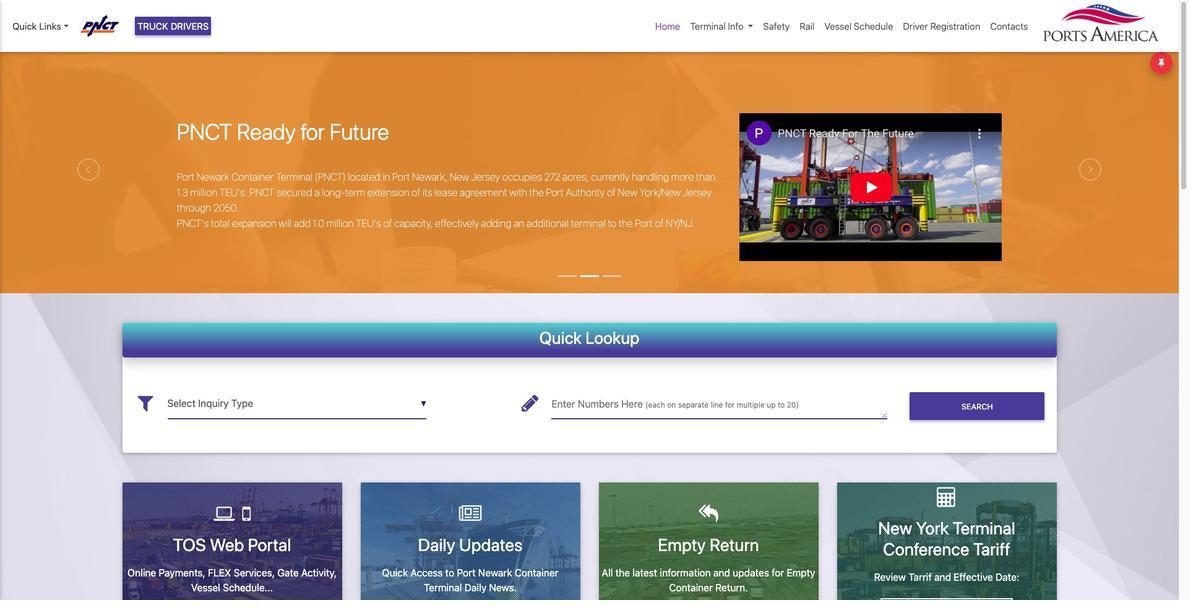Task type: vqa. For each thing, say whether or not it's contained in the screenshot.
the Tuesday, 11/07, PNCT will be CLOSED for Election Day
no



Task type: locate. For each thing, give the bounding box(es) containing it.
million up through at left top
[[190, 187, 217, 198]]

newark inside quick access to port newark container terminal daily news.
[[478, 568, 512, 579]]

0 vertical spatial million
[[190, 187, 217, 198]]

truck drivers
[[137, 20, 209, 32]]

new york terminal conference tariff
[[879, 518, 1016, 560]]

pnct
[[177, 118, 232, 145], [250, 187, 274, 198]]

quick left links
[[12, 20, 37, 32]]

its
[[423, 187, 433, 198]]

of
[[412, 187, 421, 198], [607, 187, 616, 198], [384, 218, 392, 229], [655, 218, 664, 229]]

1 vertical spatial new
[[618, 187, 638, 198]]

1 horizontal spatial container
[[515, 568, 559, 579]]

quick left access
[[382, 568, 408, 579]]

the right "all"
[[616, 568, 630, 579]]

flex
[[208, 568, 231, 579]]

truck
[[137, 20, 168, 32]]

the right terminal
[[619, 218, 633, 229]]

quick for quick access to port newark container terminal daily news.
[[382, 568, 408, 579]]

new left york
[[879, 518, 913, 539]]

the
[[530, 187, 544, 198], [619, 218, 633, 229], [616, 568, 630, 579]]

empty up information at right bottom
[[658, 535, 706, 555]]

updates
[[459, 535, 523, 555]]

port newark container terminal (pnct) located in port newark, new jersey occupies 272 acres, currently handling more than 1.3 million teu's.                                 pnct secured a long-term extension of its lease agreement with the port authority of new york/new jersey through 2050. pnct's total expansion will add 1.0 million teu's of capacity,                                 effectively adding an additional terminal to the port of ny/nj.
[[177, 171, 716, 229]]

0 horizontal spatial empty
[[658, 535, 706, 555]]

contacts link
[[986, 14, 1034, 38]]

quick inside quick access to port newark container terminal daily news.
[[382, 568, 408, 579]]

2 vertical spatial to
[[446, 568, 455, 579]]

quick for quick links
[[12, 20, 37, 32]]

2 horizontal spatial container
[[670, 582, 713, 594]]

0 horizontal spatial daily
[[418, 535, 456, 555]]

2 vertical spatial quick
[[382, 568, 408, 579]]

pnct right teu's.
[[250, 187, 274, 198]]

to right access
[[446, 568, 455, 579]]

None text field
[[167, 389, 427, 419]]

0 horizontal spatial container
[[232, 171, 274, 183]]

empty return
[[658, 535, 760, 555]]

1 horizontal spatial pnct
[[250, 187, 274, 198]]

1 horizontal spatial jersey
[[683, 187, 712, 198]]

latest
[[633, 568, 658, 579]]

1 horizontal spatial vessel
[[825, 20, 852, 32]]

the right with
[[530, 187, 544, 198]]

container up teu's.
[[232, 171, 274, 183]]

of left its
[[412, 187, 421, 198]]

news.
[[489, 582, 517, 594]]

newark,
[[412, 171, 448, 183]]

handling
[[632, 171, 669, 183]]

and right the "tarrif"
[[935, 572, 952, 583]]

currently
[[592, 171, 630, 183]]

1 horizontal spatial newark
[[478, 568, 512, 579]]

1 vertical spatial container
[[515, 568, 559, 579]]

newark up the news.
[[478, 568, 512, 579]]

add
[[294, 218, 311, 229]]

1 vertical spatial to
[[778, 401, 785, 410]]

jersey down than
[[683, 187, 712, 198]]

1 horizontal spatial daily
[[465, 582, 487, 594]]

for right 'line'
[[725, 401, 735, 410]]

line
[[711, 401, 723, 410]]

terminal down access
[[424, 582, 462, 594]]

terminal
[[691, 20, 726, 32], [276, 171, 313, 183], [953, 518, 1016, 539], [424, 582, 462, 594]]

0 vertical spatial jersey
[[472, 171, 500, 183]]

of down currently
[[607, 187, 616, 198]]

here
[[622, 399, 643, 410]]

0 horizontal spatial to
[[446, 568, 455, 579]]

1 vertical spatial newark
[[478, 568, 512, 579]]

terminal inside port newark container terminal (pnct) located in port newark, new jersey occupies 272 acres, currently handling more than 1.3 million teu's.                                 pnct secured a long-term extension of its lease agreement with the port authority of new york/new jersey through 2050. pnct's total expansion will add 1.0 million teu's of capacity,                                 effectively adding an additional terminal to the port of ny/nj.
[[276, 171, 313, 183]]

new
[[450, 171, 469, 183], [618, 187, 638, 198], [879, 518, 913, 539]]

quick links
[[12, 20, 61, 32]]

1 horizontal spatial quick
[[382, 568, 408, 579]]

0 horizontal spatial newark
[[197, 171, 230, 183]]

vessel inside online payments, flex services, gate activity, vessel schedule...
[[191, 582, 220, 594]]

new up lease
[[450, 171, 469, 183]]

vessel down flex
[[191, 582, 220, 594]]

20)
[[787, 401, 799, 410]]

1 horizontal spatial empty
[[787, 568, 816, 579]]

million right 1.0
[[327, 218, 354, 229]]

0 vertical spatial container
[[232, 171, 274, 183]]

terminal inside 'new york terminal conference tariff'
[[953, 518, 1016, 539]]

for right updates
[[772, 568, 785, 579]]

1 vertical spatial daily
[[465, 582, 487, 594]]

to inside quick access to port newark container terminal daily news.
[[446, 568, 455, 579]]

secured
[[277, 187, 312, 198]]

empty right updates
[[787, 568, 816, 579]]

tariff
[[974, 539, 1011, 560]]

container down information at right bottom
[[670, 582, 713, 594]]

daily up access
[[418, 535, 456, 555]]

1 vertical spatial vessel
[[191, 582, 220, 594]]

for inside all the latest information and updates for empty container return.
[[772, 568, 785, 579]]

2 vertical spatial new
[[879, 518, 913, 539]]

pnct left ready
[[177, 118, 232, 145]]

activity,
[[301, 568, 337, 579]]

1 vertical spatial empty
[[787, 568, 816, 579]]

container up the news.
[[515, 568, 559, 579]]

future
[[330, 118, 389, 145]]

quick
[[12, 20, 37, 32], [540, 328, 582, 348], [382, 568, 408, 579]]

terminal info
[[691, 20, 744, 32]]

rail link
[[795, 14, 820, 38]]

1 horizontal spatial for
[[725, 401, 735, 410]]

new down currently
[[618, 187, 638, 198]]

0 horizontal spatial new
[[450, 171, 469, 183]]

1 horizontal spatial million
[[327, 218, 354, 229]]

0 vertical spatial pnct
[[177, 118, 232, 145]]

conference
[[884, 539, 970, 560]]

0 horizontal spatial and
[[714, 568, 731, 579]]

newark up teu's.
[[197, 171, 230, 183]]

newark
[[197, 171, 230, 183], [478, 568, 512, 579]]

for
[[301, 118, 325, 145], [725, 401, 735, 410], [772, 568, 785, 579]]

vessel right 'rail'
[[825, 20, 852, 32]]

2 horizontal spatial new
[[879, 518, 913, 539]]

0 vertical spatial vessel
[[825, 20, 852, 32]]

port down york/new
[[636, 218, 653, 229]]

numbers
[[578, 399, 619, 410]]

2 horizontal spatial quick
[[540, 328, 582, 348]]

agreement
[[460, 187, 508, 198]]

0 vertical spatial quick
[[12, 20, 37, 32]]

port inside quick access to port newark container terminal daily news.
[[457, 568, 476, 579]]

terminal
[[571, 218, 606, 229]]

to right up
[[778, 401, 785, 410]]

and up return.
[[714, 568, 731, 579]]

separate
[[678, 401, 709, 410]]

multiple
[[737, 401, 765, 410]]

registration
[[931, 20, 981, 32]]

0 vertical spatial new
[[450, 171, 469, 183]]

to
[[608, 218, 617, 229], [778, 401, 785, 410], [446, 568, 455, 579]]

2 horizontal spatial for
[[772, 568, 785, 579]]

pnct inside port newark container terminal (pnct) located in port newark, new jersey occupies 272 acres, currently handling more than 1.3 million teu's.                                 pnct secured a long-term extension of its lease agreement with the port authority of new york/new jersey through 2050. pnct's total expansion will add 1.0 million teu's of capacity,                                 effectively adding an additional terminal to the port of ny/nj.
[[250, 187, 274, 198]]

of left "ny/nj."
[[655, 218, 664, 229]]

1 horizontal spatial and
[[935, 572, 952, 583]]

empty inside all the latest information and updates for empty container return.
[[787, 568, 816, 579]]

container
[[232, 171, 274, 183], [515, 568, 559, 579], [670, 582, 713, 594]]

0 vertical spatial newark
[[197, 171, 230, 183]]

1 vertical spatial for
[[725, 401, 735, 410]]

port down daily updates
[[457, 568, 476, 579]]

None text field
[[552, 389, 888, 419]]

and inside all the latest information and updates for empty container return.
[[714, 568, 731, 579]]

0 vertical spatial daily
[[418, 535, 456, 555]]

2 vertical spatial the
[[616, 568, 630, 579]]

review
[[875, 572, 907, 583]]

1 vertical spatial pnct
[[250, 187, 274, 198]]

1 vertical spatial jersey
[[683, 187, 712, 198]]

2 horizontal spatial to
[[778, 401, 785, 410]]

quick access to port newark container terminal daily news.
[[382, 568, 559, 594]]

pnct's
[[177, 218, 209, 229]]

return
[[710, 535, 760, 555]]

port
[[177, 171, 195, 183], [393, 171, 410, 183], [546, 187, 564, 198], [636, 218, 653, 229], [457, 568, 476, 579]]

terminal up secured
[[276, 171, 313, 183]]

2 vertical spatial container
[[670, 582, 713, 594]]

0 horizontal spatial million
[[190, 187, 217, 198]]

1 vertical spatial million
[[327, 218, 354, 229]]

0 horizontal spatial for
[[301, 118, 325, 145]]

0 vertical spatial to
[[608, 218, 617, 229]]

services,
[[234, 568, 275, 579]]

0 horizontal spatial vessel
[[191, 582, 220, 594]]

to right terminal
[[608, 218, 617, 229]]

272
[[545, 171, 561, 183]]

new inside 'new york terminal conference tariff'
[[879, 518, 913, 539]]

2 vertical spatial for
[[772, 568, 785, 579]]

york
[[917, 518, 949, 539]]

jersey up agreement
[[472, 171, 500, 183]]

2050.
[[214, 202, 239, 213]]

long-
[[322, 187, 345, 198]]

daily left the news.
[[465, 582, 487, 594]]

1 horizontal spatial new
[[618, 187, 638, 198]]

contacts
[[991, 20, 1029, 32]]

terminal up tariff at the bottom right
[[953, 518, 1016, 539]]

daily
[[418, 535, 456, 555], [465, 582, 487, 594]]

1 vertical spatial quick
[[540, 328, 582, 348]]

for right ready
[[301, 118, 325, 145]]

1 horizontal spatial to
[[608, 218, 617, 229]]

0 horizontal spatial jersey
[[472, 171, 500, 183]]

terminal inside quick access to port newark container terminal daily news.
[[424, 582, 462, 594]]

pnct ready for future image
[[0, 46, 1180, 363]]

through
[[177, 202, 211, 213]]

to inside port newark container terminal (pnct) located in port newark, new jersey occupies 272 acres, currently handling more than 1.3 million teu's.                                 pnct secured a long-term extension of its lease agreement with the port authority of new york/new jersey through 2050. pnct's total expansion will add 1.0 million teu's of capacity,                                 effectively adding an additional terminal to the port of ny/nj.
[[608, 218, 617, 229]]

quick left lookup
[[540, 328, 582, 348]]

pnct ready for future
[[177, 118, 389, 145]]

0 horizontal spatial quick
[[12, 20, 37, 32]]

up
[[767, 401, 776, 410]]



Task type: describe. For each thing, give the bounding box(es) containing it.
online payments, flex services, gate activity, vessel schedule...
[[128, 568, 337, 594]]

online
[[128, 568, 156, 579]]

ready
[[237, 118, 296, 145]]

driver registration
[[904, 20, 981, 32]]

▼
[[421, 400, 427, 409]]

schedule
[[854, 20, 894, 32]]

vessel inside vessel schedule link
[[825, 20, 852, 32]]

rail
[[800, 20, 815, 32]]

1.0
[[313, 218, 324, 229]]

schedule...
[[223, 582, 273, 594]]

to inside enter numbers here (each on separate line for multiple up to 20)
[[778, 401, 785, 410]]

with
[[510, 187, 528, 198]]

0 vertical spatial for
[[301, 118, 325, 145]]

port down 272
[[546, 187, 564, 198]]

1 vertical spatial the
[[619, 218, 633, 229]]

links
[[39, 20, 61, 32]]

a
[[315, 187, 320, 198]]

more
[[672, 171, 694, 183]]

enter numbers here (each on separate line for multiple up to 20)
[[552, 399, 799, 410]]

quick for quick lookup
[[540, 328, 582, 348]]

return.
[[716, 582, 748, 594]]

payments,
[[159, 568, 206, 579]]

(pnct)
[[315, 171, 346, 183]]

acres,
[[563, 171, 589, 183]]

port right in
[[393, 171, 410, 183]]

will
[[279, 218, 292, 229]]

daily inside quick access to port newark container terminal daily news.
[[465, 582, 487, 594]]

terminal left info
[[691, 20, 726, 32]]

term
[[345, 187, 365, 198]]

occupies
[[503, 171, 542, 183]]

driver registration link
[[899, 14, 986, 38]]

truck drivers link
[[135, 17, 211, 36]]

teu's
[[356, 218, 381, 229]]

safety link
[[759, 14, 795, 38]]

search button
[[910, 393, 1045, 421]]

tos
[[173, 535, 206, 555]]

search
[[962, 402, 994, 412]]

than
[[696, 171, 716, 183]]

all
[[602, 568, 613, 579]]

all the latest information and updates for empty container return.
[[602, 568, 816, 594]]

the inside all the latest information and updates for empty container return.
[[616, 568, 630, 579]]

tos web portal
[[173, 535, 291, 555]]

enter
[[552, 399, 576, 410]]

authority
[[566, 187, 605, 198]]

tarrif
[[909, 572, 932, 583]]

information
[[660, 568, 711, 579]]

effective
[[954, 572, 994, 583]]

terminal info link
[[686, 14, 759, 38]]

updates
[[733, 568, 770, 579]]

review tarrif and effective date:
[[875, 572, 1020, 583]]

adding
[[482, 218, 512, 229]]

lease
[[435, 187, 458, 198]]

vessel schedule link
[[820, 14, 899, 38]]

driver
[[904, 20, 929, 32]]

lookup
[[586, 328, 640, 348]]

0 vertical spatial the
[[530, 187, 544, 198]]

york/new
[[640, 187, 681, 198]]

drivers
[[171, 20, 209, 32]]

additional
[[527, 218, 569, 229]]

on
[[668, 401, 676, 410]]

of right teu's
[[384, 218, 392, 229]]

for inside enter numbers here (each on separate line for multiple up to 20)
[[725, 401, 735, 410]]

port up 1.3
[[177, 171, 195, 183]]

gate
[[278, 568, 299, 579]]

effectively
[[435, 218, 479, 229]]

container inside port newark container terminal (pnct) located in port newark, new jersey occupies 272 acres, currently handling more than 1.3 million teu's.                                 pnct secured a long-term extension of its lease agreement with the port authority of new york/new jersey through 2050. pnct's total expansion will add 1.0 million teu's of capacity,                                 effectively adding an additional terminal to the port of ny/nj.
[[232, 171, 274, 183]]

info
[[728, 20, 744, 32]]

total
[[211, 218, 230, 229]]

quick links link
[[12, 19, 69, 33]]

an
[[514, 218, 525, 229]]

date:
[[996, 572, 1020, 583]]

quick lookup
[[540, 328, 640, 348]]

ny/nj.
[[666, 218, 695, 229]]

expansion
[[232, 218, 277, 229]]

capacity,
[[395, 218, 433, 229]]

web
[[210, 535, 244, 555]]

teu's.
[[220, 187, 248, 198]]

0 horizontal spatial pnct
[[177, 118, 232, 145]]

container inside quick access to port newark container terminal daily news.
[[515, 568, 559, 579]]

extension
[[368, 187, 410, 198]]

in
[[383, 171, 390, 183]]

home
[[656, 20, 681, 32]]

safety
[[764, 20, 790, 32]]

home link
[[651, 14, 686, 38]]

container inside all the latest information and updates for empty container return.
[[670, 582, 713, 594]]

newark inside port newark container terminal (pnct) located in port newark, new jersey occupies 272 acres, currently handling more than 1.3 million teu's.                                 pnct secured a long-term extension of its lease agreement with the port authority of new york/new jersey through 2050. pnct's total expansion will add 1.0 million teu's of capacity,                                 effectively adding an additional terminal to the port of ny/nj.
[[197, 171, 230, 183]]

portal
[[248, 535, 291, 555]]

0 vertical spatial empty
[[658, 535, 706, 555]]



